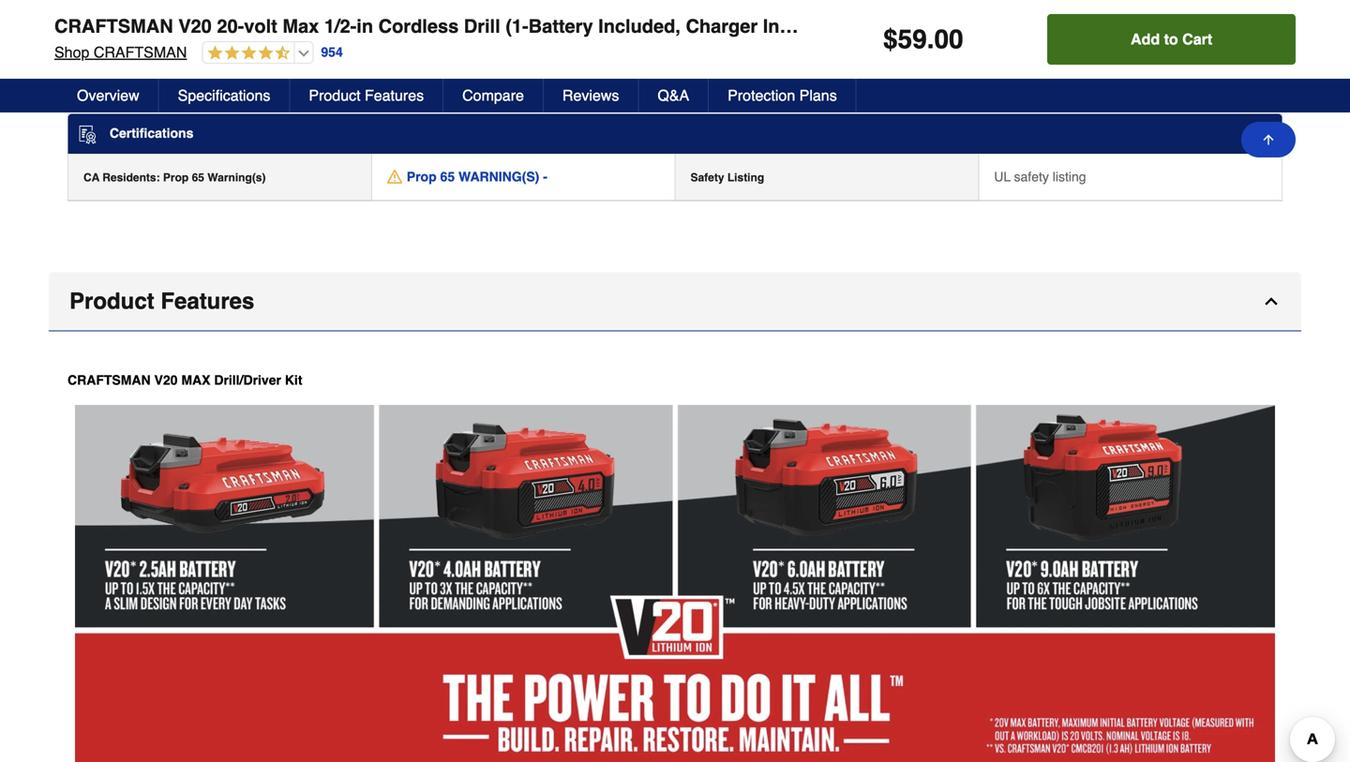 Task type: locate. For each thing, give the bounding box(es) containing it.
0 horizontal spatial features
[[161, 288, 255, 314]]

3-year limited
[[994, 44, 1073, 59]]

0 vertical spatial battery
[[529, 15, 593, 37]]

battery
[[529, 15, 593, 37], [83, 46, 122, 59]]

$ 59 . 00
[[883, 24, 964, 54]]

65
[[440, 169, 455, 184], [192, 171, 204, 184]]

product for top the product features button
[[309, 87, 361, 104]]

$
[[883, 24, 898, 54]]

0 vertical spatial v20
[[178, 15, 212, 37]]

v20 left 20-
[[178, 15, 212, 37]]

safety
[[691, 171, 725, 184]]

0 horizontal spatial 65
[[192, 171, 204, 184]]

0 vertical spatial craftsman
[[54, 15, 173, 37]]

prop right the prop65 warning icon
[[407, 169, 437, 184]]

1 vertical spatial v20
[[154, 373, 178, 388]]

features up max
[[161, 288, 255, 314]]

listing
[[1053, 169, 1087, 184]]

0 vertical spatial product features
[[309, 87, 424, 104]]

year
[[1006, 44, 1032, 59]]

prop 65 warning(s) - link
[[387, 167, 548, 186]]

product
[[309, 87, 361, 104], [69, 288, 154, 314]]

2 vertical spatial craftsman
[[68, 373, 151, 388]]

battery up reviews
[[529, 15, 593, 37]]

0 vertical spatial product
[[309, 87, 361, 104]]

product for the bottom the product features button
[[69, 288, 154, 314]]

safety
[[1014, 169, 1049, 184]]

ul
[[994, 169, 1011, 184]]

0 horizontal spatial product
[[69, 288, 154, 314]]

.
[[927, 24, 935, 54]]

reviews
[[563, 87, 619, 104]]

protection plans
[[728, 87, 837, 104]]

1 horizontal spatial v20
[[178, 15, 212, 37]]

954
[[321, 45, 343, 60]]

65 left 'warning(s)'
[[440, 169, 455, 184]]

v20 left max
[[154, 373, 178, 388]]

0 vertical spatial product features button
[[290, 79, 444, 113]]

volt
[[244, 15, 277, 37]]

listing
[[728, 171, 765, 184]]

craftsman up overview button
[[94, 44, 187, 61]]

product features up craftsman v20 max drill/driver kit
[[69, 288, 255, 314]]

battery up overview
[[83, 46, 122, 59]]

features
[[365, 87, 424, 104], [161, 288, 255, 314]]

1 horizontal spatial features
[[365, 87, 424, 104]]

-
[[543, 169, 548, 184]]

product features button
[[290, 79, 444, 113], [49, 272, 1302, 332]]

0 horizontal spatial product features
[[69, 288, 255, 314]]

to
[[1165, 30, 1179, 48]]

charger
[[686, 15, 758, 37]]

craftsman left max
[[68, 373, 151, 388]]

warning(s)
[[459, 169, 540, 184]]

1 vertical spatial product
[[69, 288, 154, 314]]

1 vertical spatial craftsman
[[94, 44, 187, 61]]

arrow up image
[[1261, 132, 1276, 147]]

0 horizontal spatial v20
[[154, 373, 178, 388]]

1 horizontal spatial battery
[[529, 15, 593, 37]]

add
[[1131, 30, 1160, 48]]

v20
[[178, 15, 212, 37], [154, 373, 178, 388]]

craftsman for craftsman v20 20-volt max 1/2-in cordless drill (1-battery included, charger included)
[[54, 15, 173, 37]]

1 horizontal spatial product
[[309, 87, 361, 104]]

1 horizontal spatial 65
[[440, 169, 455, 184]]

ul safety listing
[[994, 169, 1087, 184]]

product features
[[309, 87, 424, 104], [69, 288, 255, 314]]

add to cart button
[[1048, 14, 1296, 65]]

1 vertical spatial product features
[[69, 288, 255, 314]]

1 horizontal spatial product features
[[309, 87, 424, 104]]

1 vertical spatial battery
[[83, 46, 122, 59]]

prop right residents:
[[163, 171, 189, 184]]

included)
[[763, 15, 847, 37]]

prop
[[407, 169, 437, 184], [163, 171, 189, 184]]

craftsman
[[54, 15, 173, 37], [94, 44, 187, 61], [68, 373, 151, 388]]

craftsman up shop craftsman
[[54, 15, 173, 37]]

q&a button
[[639, 79, 709, 113]]

00
[[935, 24, 964, 54]]

features down cordless on the top
[[365, 87, 424, 104]]

v20 for 20-
[[178, 15, 212, 37]]

protection
[[728, 87, 796, 104]]

craftsman for craftsman v20 max drill/driver kit
[[68, 373, 151, 388]]

65 left warning(s)
[[192, 171, 204, 184]]

product features down 954
[[309, 87, 424, 104]]

ca residents: prop 65 warning(s)
[[83, 171, 266, 184]]

specifications button
[[159, 79, 290, 113]]



Task type: describe. For each thing, give the bounding box(es) containing it.
prop65 warning image
[[387, 169, 402, 184]]

20-
[[217, 15, 244, 37]]

drill/driver
[[214, 373, 281, 388]]

prop 65 warning(s) -
[[407, 169, 548, 184]]

battery warranty
[[83, 46, 174, 59]]

4.5 stars image
[[203, 45, 290, 62]]

max
[[283, 15, 319, 37]]

specifications
[[178, 87, 270, 104]]

protection plans button
[[709, 79, 857, 113]]

ca
[[83, 171, 100, 184]]

included,
[[599, 15, 681, 37]]

0 horizontal spatial prop
[[163, 171, 189, 184]]

plans
[[800, 87, 837, 104]]

1 horizontal spatial prop
[[407, 169, 437, 184]]

1 vertical spatial features
[[161, 288, 255, 314]]

shop craftsman
[[54, 44, 187, 61]]

chevron up image
[[1262, 292, 1281, 311]]

1 vertical spatial product features button
[[49, 272, 1302, 332]]

safety listing
[[691, 171, 765, 184]]

cart
[[1183, 30, 1213, 48]]

product features for the bottom the product features button
[[69, 288, 255, 314]]

overview button
[[58, 79, 159, 113]]

cordless
[[379, 15, 459, 37]]

certifications
[[110, 126, 194, 141]]

kit
[[285, 373, 302, 388]]

59
[[898, 24, 927, 54]]

0 horizontal spatial battery
[[83, 46, 122, 59]]

(1-
[[506, 15, 529, 37]]

compare button
[[444, 79, 544, 113]]

add to cart
[[1131, 30, 1213, 48]]

limited
[[1035, 44, 1073, 59]]

v20 for max
[[154, 373, 178, 388]]

craftsman v20 20-volt max 1/2-in cordless drill (1-battery included, charger included)
[[54, 15, 847, 37]]

max
[[181, 373, 211, 388]]

product features for top the product features button
[[309, 87, 424, 104]]

warning(s)
[[208, 171, 266, 184]]

in
[[357, 15, 373, 37]]

q&a
[[658, 87, 690, 104]]

residents:
[[102, 171, 160, 184]]

craftsman v20 max drill/driver kit
[[68, 373, 302, 388]]

1/2-
[[324, 15, 357, 37]]

compare
[[463, 87, 524, 104]]

0 vertical spatial features
[[365, 87, 424, 104]]

warranty
[[125, 46, 174, 59]]

overview
[[77, 87, 139, 104]]

drill
[[464, 15, 501, 37]]

3-
[[994, 44, 1006, 59]]

reviews button
[[544, 79, 639, 113]]

shop
[[54, 44, 89, 61]]



Task type: vqa. For each thing, say whether or not it's contained in the screenshot.
in
yes



